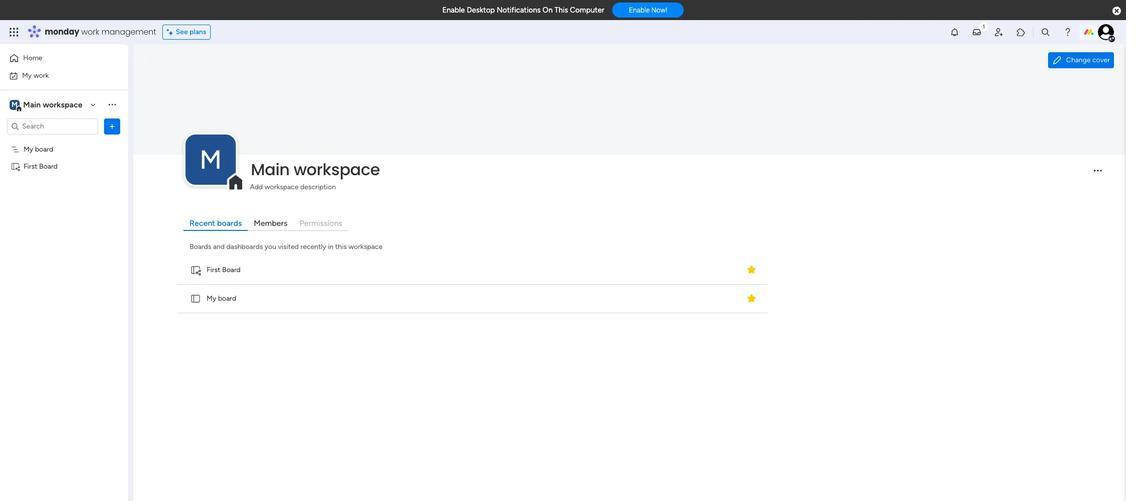 Task type: locate. For each thing, give the bounding box(es) containing it.
my board
[[24, 145, 53, 154], [207, 295, 236, 303]]

my
[[22, 71, 32, 80], [24, 145, 33, 154], [207, 295, 216, 303]]

list box
[[0, 139, 128, 311]]

my board down search in workspace field
[[24, 145, 53, 154]]

main down my work
[[23, 100, 41, 109]]

change cover button
[[1049, 52, 1115, 68]]

help image
[[1063, 27, 1073, 37]]

description
[[300, 183, 336, 191]]

0 vertical spatial first board
[[24, 162, 58, 171]]

1 horizontal spatial enable
[[629, 6, 650, 14]]

notifications
[[497, 6, 541, 15]]

first inside quick search results list box
[[207, 266, 220, 275]]

dapulse close image
[[1113, 6, 1122, 16]]

1 horizontal spatial board
[[218, 295, 236, 303]]

1 horizontal spatial m
[[200, 144, 222, 175]]

enable
[[442, 6, 465, 15], [629, 6, 650, 14]]

and
[[213, 243, 225, 251]]

0 horizontal spatial work
[[34, 71, 49, 80]]

desktop
[[467, 6, 495, 15]]

Search in workspace field
[[21, 121, 84, 132]]

workspace selection element
[[10, 99, 84, 112]]

main
[[23, 100, 41, 109], [251, 158, 290, 181]]

you
[[265, 243, 276, 251]]

0 horizontal spatial first
[[24, 162, 37, 171]]

my work button
[[6, 68, 108, 84]]

first right shareable board image
[[24, 162, 37, 171]]

board inside first board link
[[222, 266, 241, 275]]

boards and dashboards you visited recently in this workspace
[[190, 243, 383, 251]]

my down search in workspace field
[[24, 145, 33, 154]]

work down home
[[34, 71, 49, 80]]

workspace up the description
[[294, 158, 380, 181]]

this
[[555, 6, 568, 15]]

board inside list box
[[35, 145, 53, 154]]

2 vertical spatial my
[[207, 295, 216, 303]]

board
[[35, 145, 53, 154], [218, 295, 236, 303]]

select product image
[[9, 27, 19, 37]]

recent
[[190, 219, 215, 228]]

board down search in workspace field
[[35, 145, 53, 154]]

enable left the now!
[[629, 6, 650, 14]]

1 vertical spatial work
[[34, 71, 49, 80]]

m button
[[186, 135, 236, 185]]

enable for enable now!
[[629, 6, 650, 14]]

plans
[[190, 28, 206, 36]]

members
[[254, 219, 288, 228]]

board right shareable board image
[[39, 162, 58, 171]]

0 vertical spatial workspace image
[[10, 99, 20, 110]]

dashboards
[[226, 243, 263, 251]]

0 vertical spatial m
[[12, 100, 18, 109]]

workspace
[[43, 100, 82, 109], [294, 158, 380, 181], [265, 183, 299, 191], [349, 243, 383, 251]]

0 horizontal spatial board
[[39, 162, 58, 171]]

0 vertical spatial main workspace
[[23, 100, 82, 109]]

recently
[[301, 243, 326, 251]]

workspace image
[[10, 99, 20, 110], [186, 135, 236, 185]]

board right public board image
[[218, 295, 236, 303]]

add
[[250, 183, 263, 191]]

main workspace
[[23, 100, 82, 109], [251, 158, 380, 181]]

1 horizontal spatial board
[[222, 266, 241, 275]]

my board link
[[175, 285, 770, 314]]

public board image
[[190, 294, 201, 305]]

m
[[12, 100, 18, 109], [200, 144, 222, 175]]

first board right shareable board image
[[24, 162, 58, 171]]

1 vertical spatial my board
[[207, 295, 236, 303]]

0 horizontal spatial m
[[12, 100, 18, 109]]

m inside the 'workspace selection' element
[[12, 100, 18, 109]]

0 horizontal spatial my board
[[24, 145, 53, 154]]

0 vertical spatial my board
[[24, 145, 53, 154]]

0 vertical spatial board
[[35, 145, 53, 154]]

main workspace inside the 'workspace selection' element
[[23, 100, 82, 109]]

my board right public board image
[[207, 295, 236, 303]]

first board down and
[[207, 266, 241, 275]]

enable now!
[[629, 6, 668, 14]]

boards
[[217, 219, 242, 228]]

my right public board image
[[207, 295, 216, 303]]

home button
[[6, 50, 108, 66]]

main workspace up the description
[[251, 158, 380, 181]]

my inside button
[[22, 71, 32, 80]]

board down and
[[222, 266, 241, 275]]

first
[[24, 162, 37, 171], [207, 266, 220, 275]]

enable left desktop
[[442, 6, 465, 15]]

board for shareable board image
[[39, 162, 58, 171]]

1 vertical spatial main workspace
[[251, 158, 380, 181]]

workspace right add
[[265, 183, 299, 191]]

1 horizontal spatial main
[[251, 158, 290, 181]]

v2 ellipsis image
[[1094, 170, 1103, 179]]

my down home
[[22, 71, 32, 80]]

main workspace up search in workspace field
[[23, 100, 82, 109]]

1 vertical spatial first board
[[207, 266, 241, 275]]

1 horizontal spatial main workspace
[[251, 158, 380, 181]]

first board inside quick search results list box
[[207, 266, 241, 275]]

first right shareable board icon
[[207, 266, 220, 275]]

1 vertical spatial main
[[251, 158, 290, 181]]

1 horizontal spatial first
[[207, 266, 220, 275]]

first board
[[24, 162, 58, 171], [207, 266, 241, 275]]

work for my
[[34, 71, 49, 80]]

1 horizontal spatial first board
[[207, 266, 241, 275]]

0 horizontal spatial board
[[35, 145, 53, 154]]

0 vertical spatial board
[[39, 162, 58, 171]]

see plans button
[[162, 25, 211, 40]]

0 horizontal spatial enable
[[442, 6, 465, 15]]

first for shareable board image
[[24, 162, 37, 171]]

first board for shareable board icon
[[207, 266, 241, 275]]

0 vertical spatial main
[[23, 100, 41, 109]]

first inside list box
[[24, 162, 37, 171]]

1 vertical spatial my
[[24, 145, 33, 154]]

1 vertical spatial first
[[207, 266, 220, 275]]

0 horizontal spatial main workspace
[[23, 100, 82, 109]]

work right monday
[[81, 26, 99, 38]]

1 vertical spatial board
[[222, 266, 241, 275]]

board
[[39, 162, 58, 171], [222, 266, 241, 275]]

option
[[0, 140, 128, 142]]

1 vertical spatial workspace image
[[186, 135, 236, 185]]

0 vertical spatial work
[[81, 26, 99, 38]]

1 vertical spatial board
[[218, 295, 236, 303]]

1 horizontal spatial work
[[81, 26, 99, 38]]

0 vertical spatial first
[[24, 162, 37, 171]]

work inside button
[[34, 71, 49, 80]]

work
[[81, 26, 99, 38], [34, 71, 49, 80]]

m inside m dropdown button
[[200, 144, 222, 175]]

search everything image
[[1041, 27, 1051, 37]]

0 horizontal spatial first board
[[24, 162, 58, 171]]

main up add
[[251, 158, 290, 181]]

board inside quick search results list box
[[218, 295, 236, 303]]

0 horizontal spatial main
[[23, 100, 41, 109]]

enable inside button
[[629, 6, 650, 14]]

0 vertical spatial my
[[22, 71, 32, 80]]

first board inside list box
[[24, 162, 58, 171]]

my board inside list box
[[24, 145, 53, 154]]

0 horizontal spatial workspace image
[[10, 99, 20, 110]]

1 vertical spatial m
[[200, 144, 222, 175]]

1 horizontal spatial my board
[[207, 295, 236, 303]]



Task type: vqa. For each thing, say whether or not it's contained in the screenshot.
Show board description icon
no



Task type: describe. For each thing, give the bounding box(es) containing it.
list box containing my board
[[0, 139, 128, 311]]

see
[[176, 28, 188, 36]]

jacob simon image
[[1098, 24, 1115, 40]]

in
[[328, 243, 334, 251]]

quick search results list box
[[175, 256, 771, 314]]

first board for shareable board image
[[24, 162, 58, 171]]

work for monday
[[81, 26, 99, 38]]

my work
[[22, 71, 49, 80]]

my board inside quick search results list box
[[207, 295, 236, 303]]

now!
[[652, 6, 668, 14]]

workspace up search in workspace field
[[43, 100, 82, 109]]

first board link
[[175, 256, 770, 285]]

first for shareable board icon
[[207, 266, 220, 275]]

workspace options image
[[107, 100, 117, 110]]

enable desktop notifications on this computer
[[442, 6, 605, 15]]

see plans
[[176, 28, 206, 36]]

remove from favorites image
[[747, 294, 757, 304]]

invite members image
[[994, 27, 1004, 37]]

on
[[543, 6, 553, 15]]

recent boards
[[190, 219, 242, 228]]

remove from favorites image
[[747, 265, 757, 275]]

options image
[[107, 121, 117, 132]]

monday work management
[[45, 26, 156, 38]]

apps image
[[1017, 27, 1027, 37]]

1 horizontal spatial workspace image
[[186, 135, 236, 185]]

this
[[335, 243, 347, 251]]

computer
[[570, 6, 605, 15]]

shareable board image
[[190, 265, 201, 276]]

change cover
[[1067, 56, 1111, 64]]

visited
[[278, 243, 299, 251]]

notifications image
[[950, 27, 960, 37]]

management
[[101, 26, 156, 38]]

enable now! button
[[613, 3, 684, 18]]

board for shareable board icon
[[222, 266, 241, 275]]

permissions
[[300, 219, 342, 228]]

1 image
[[980, 21, 989, 32]]

monday
[[45, 26, 79, 38]]

workspace right this
[[349, 243, 383, 251]]

Main workspace field
[[248, 158, 1086, 181]]

main inside the 'workspace selection' element
[[23, 100, 41, 109]]

enable for enable desktop notifications on this computer
[[442, 6, 465, 15]]

add workspace description
[[250, 183, 336, 191]]

my inside quick search results list box
[[207, 295, 216, 303]]

home
[[23, 54, 42, 62]]

cover
[[1093, 56, 1111, 64]]

boards
[[190, 243, 211, 251]]

inbox image
[[972, 27, 982, 37]]

shareable board image
[[11, 162, 20, 171]]

change
[[1067, 56, 1091, 64]]



